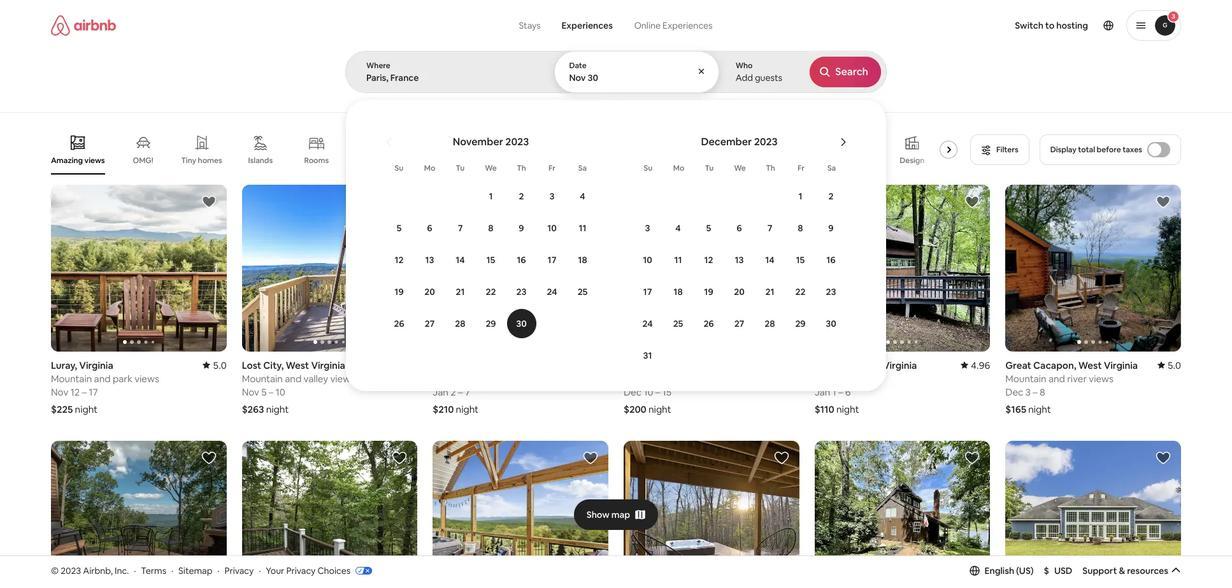 Task type: describe. For each thing, give the bounding box(es) containing it.
27 for 2nd 27 button from right
[[425, 318, 435, 329]]

1 16 from the left
[[517, 254, 526, 266]]

2 9 button from the left
[[816, 213, 847, 243]]

0 horizontal spatial 24 button
[[537, 277, 568, 307]]

1 inside the jan 1 – 6 $110 night
[[833, 386, 837, 398]]

1 horizontal spatial 17
[[548, 254, 557, 266]]

add to wishlist: great cacapon, west virginia image
[[1156, 194, 1171, 210]]

1 28 button from the left
[[445, 308, 476, 339]]

2 30 button from the left
[[816, 308, 847, 339]]

night inside dec 10 – 15 $200 night
[[649, 403, 671, 415]]

support & resources
[[1083, 565, 1169, 577]]

november
[[453, 135, 503, 148]]

night inside jan 2 – 7 $210 night
[[456, 403, 479, 415]]

design
[[900, 156, 925, 166]]

countryside
[[528, 156, 572, 166]]

add
[[736, 72, 753, 83]]

1 button for november 2023
[[476, 181, 506, 212]]

your
[[266, 565, 284, 577]]

2 13 button from the left
[[724, 245, 755, 275]]

map
[[612, 509, 630, 520]]

1 22 button from the left
[[476, 277, 506, 307]]

– inside luray, virginia mountain and park views nov 12 – 17 $225 night
[[82, 386, 87, 398]]

amazing views
[[51, 155, 105, 166]]

0 vertical spatial 18
[[578, 254, 587, 266]]

terms · sitemap · privacy ·
[[141, 565, 261, 577]]

where
[[366, 61, 391, 71]]

2 29 from the left
[[796, 318, 806, 329]]

airbnb,
[[83, 565, 113, 577]]

1 12 button from the left
[[384, 245, 415, 275]]

5 inside lost city, west virginia mountain and valley views nov 5 – 10 $263 night
[[261, 386, 267, 398]]

2 for december 2023
[[829, 191, 834, 202]]

2 horizontal spatial 7
[[768, 222, 773, 234]]

1 27 button from the left
[[415, 308, 445, 339]]

– inside lost city, west virginia mountain and valley views nov 5 – 10 $263 night
[[269, 386, 274, 398]]

switch to hosting
[[1015, 20, 1089, 31]]

1 horizontal spatial 17 button
[[633, 277, 663, 307]]

20 for 2nd 20 button
[[734, 286, 745, 298]]

jan 2 – 7 $210 night
[[433, 386, 479, 415]]

sitemap link
[[179, 565, 212, 577]]

1 vertical spatial 18 button
[[663, 277, 694, 307]]

english (us)
[[985, 565, 1034, 577]]

1 19 button from the left
[[384, 277, 415, 307]]

2 fr from the left
[[798, 163, 805, 173]]

2 8 button from the left
[[785, 213, 816, 243]]

west for cacapon,
[[1079, 359, 1102, 371]]

0 horizontal spatial 30
[[516, 318, 527, 329]]

1 privacy from the left
[[225, 565, 254, 577]]

experiences button
[[552, 13, 623, 38]]

show map
[[587, 509, 630, 520]]

2 26 button from the left
[[694, 308, 724, 339]]

west for springs,
[[703, 359, 726, 371]]

2 22 button from the left
[[785, 277, 816, 307]]

add to wishlist: wardensville, west virginia image
[[583, 451, 598, 466]]

luray, virginia mountain and park views nov 12 – 17 $225 night
[[51, 359, 159, 415]]

2023 for november
[[506, 135, 529, 148]]

2 15 button from the left
[[785, 245, 816, 275]]

dec 10 – 15 $200 night
[[624, 386, 672, 415]]

views inside luray, virginia mountain and park views nov 12 – 17 $225 night
[[135, 373, 159, 385]]

december
[[701, 135, 752, 148]]

2 button for december 2023
[[816, 181, 847, 212]]

0 horizontal spatial 15
[[487, 254, 495, 266]]

nov inside lost city, west virginia mountain and valley views nov 5 – 10 $263 night
[[242, 386, 259, 398]]

8 inside great cacapon, west virginia mountain and river views dec 3 – 8 $165 night
[[1040, 386, 1046, 398]]

online
[[635, 20, 661, 31]]

2 for november 2023
[[519, 191, 524, 202]]

1 vertical spatial 3 button
[[633, 213, 663, 243]]

mansions
[[412, 156, 446, 166]]

none search field containing november 2023
[[345, 0, 1233, 391]]

26 for 1st the 26 button
[[394, 318, 404, 329]]

city,
[[263, 359, 284, 371]]

1 horizontal spatial 10 button
[[633, 245, 663, 275]]

14 for second the 14 button from left
[[766, 254, 775, 266]]

15 inside dec 10 – 15 $200 night
[[663, 386, 672, 398]]

1 horizontal spatial 25 button
[[663, 308, 694, 339]]

0 vertical spatial 18 button
[[568, 245, 598, 275]]

1 vertical spatial 4 button
[[663, 213, 694, 243]]

0 horizontal spatial 24
[[547, 286, 557, 298]]

omg!
[[133, 156, 153, 166]]

12 for first "12" button
[[395, 254, 404, 266]]

2 7 button from the left
[[755, 213, 785, 243]]

1 8 button from the left
[[476, 213, 506, 243]]

19 for second the 19 button
[[704, 286, 714, 298]]

0 vertical spatial 3 button
[[537, 181, 568, 212]]

national parks
[[649, 155, 700, 166]]

0 horizontal spatial 25 button
[[568, 277, 598, 307]]

stays button
[[508, 13, 552, 38]]

group containing amazing views
[[51, 125, 963, 175]]

english (us) button
[[970, 565, 1034, 577]]

12 for 1st "12" button from right
[[705, 254, 713, 266]]

1 for november 2023
[[489, 191, 493, 202]]

add to wishlist: waterford, virginia image
[[392, 451, 407, 466]]

show map button
[[574, 499, 658, 530]]

virginia for paw paw, west virginia
[[883, 359, 917, 371]]

$263
[[242, 403, 264, 415]]

berkeley springs, west virginia
[[624, 359, 762, 371]]

switch to hosting link
[[1008, 12, 1096, 39]]

add to wishlist: rileyville, virginia image
[[201, 451, 216, 466]]

paw,
[[835, 359, 856, 371]]

5.0 out of 5 average rating image for luray, virginia mountain and park views nov 12 – 17 $225 night
[[203, 359, 227, 371]]

experiences tab panel
[[345, 51, 1233, 391]]

©
[[51, 565, 59, 577]]

2 16 button from the left
[[816, 245, 847, 275]]

21 for first the 21 button from right
[[766, 286, 775, 298]]

0 horizontal spatial 4 button
[[568, 181, 598, 212]]

park
[[113, 373, 132, 385]]

1 horizontal spatial 18
[[674, 286, 683, 298]]

total
[[1079, 145, 1096, 155]]

national
[[649, 155, 679, 166]]

add to wishlist: fort valley, virginia image
[[583, 194, 598, 210]]

choices
[[318, 565, 351, 577]]

2 28 button from the left
[[755, 308, 785, 339]]

guests
[[755, 72, 783, 83]]

what can we help you find? tab list
[[508, 13, 623, 38]]

2023 for ©
[[61, 565, 81, 577]]

5.0 for luray, virginia mountain and park views nov 12 – 17 $225 night
[[213, 359, 227, 371]]

&
[[1119, 565, 1126, 577]]

13 for first '13' 'button' from the right
[[735, 254, 744, 266]]

add to wishlist: annapolis, maryland image
[[965, 451, 980, 466]]

$165
[[1006, 403, 1027, 415]]

1 22 from the left
[[486, 286, 496, 298]]

valley
[[304, 373, 328, 385]]

display total before taxes button
[[1040, 134, 1182, 165]]

dec inside dec 10 – 15 $200 night
[[624, 386, 642, 398]]

add to wishlist: basye, virginia image
[[774, 451, 789, 466]]

experiences inside online experiences link
[[663, 20, 713, 31]]

4 · from the left
[[259, 565, 261, 577]]

december 2023
[[701, 135, 778, 148]]

date
[[569, 61, 587, 71]]

0 horizontal spatial 7
[[458, 222, 463, 234]]

2 19 button from the left
[[694, 277, 724, 307]]

night inside luray, virginia mountain and park views nov 12 – 17 $225 night
[[75, 403, 98, 415]]

2 horizontal spatial 15
[[796, 254, 805, 266]]

25 for the leftmost the '25' button
[[578, 286, 588, 298]]

great cacapon, west virginia mountain and river views dec 3 – 8 $165 night
[[1006, 359, 1138, 415]]

2 · from the left
[[171, 565, 173, 577]]

8 for 2nd 8 "button" from the right
[[488, 222, 494, 234]]

2 5 button from the left
[[694, 213, 724, 243]]

stays
[[519, 20, 541, 31]]

27 for second 27 button from the left
[[735, 318, 745, 329]]

amazing
[[51, 155, 83, 166]]

2 mo from the left
[[673, 163, 685, 173]]

2 23 button from the left
[[816, 277, 847, 307]]

4.96
[[971, 359, 991, 371]]

who add guests
[[736, 61, 783, 83]]

privacy link
[[225, 565, 254, 577]]

4 for the leftmost 4 'button'
[[580, 191, 585, 202]]

14 for 2nd the 14 button from right
[[456, 254, 465, 266]]

and for great
[[1049, 373, 1066, 385]]

25 for rightmost the '25' button
[[673, 318, 683, 329]]

add to wishlist: luray, virginia image
[[201, 194, 216, 210]]

2 29 button from the left
[[785, 308, 816, 339]]

1 6 button from the left
[[415, 213, 445, 243]]

1 29 button from the left
[[476, 308, 506, 339]]

display total before taxes
[[1051, 145, 1143, 155]]

1 for december 2023
[[799, 191, 803, 202]]

terms
[[141, 565, 166, 577]]

before
[[1097, 145, 1121, 155]]

show
[[587, 509, 610, 520]]

add to wishlist: big pool, maryland image
[[1156, 451, 1171, 466]]

1 29 from the left
[[486, 318, 496, 329]]

17 inside luray, virginia mountain and park views nov 12 – 17 $225 night
[[89, 386, 98, 398]]

1 mo from the left
[[424, 163, 435, 173]]

0 vertical spatial 17 button
[[537, 245, 568, 275]]

31 button
[[633, 340, 663, 371]]

views inside great cacapon, west virginia mountain and river views dec 3 – 8 $165 night
[[1089, 373, 1114, 385]]

2 6 button from the left
[[724, 213, 755, 243]]

virginia inside luray, virginia mountain and park views nov 12 – 17 $225 night
[[79, 359, 113, 371]]

1 th from the left
[[517, 163, 526, 173]]

online experiences link
[[623, 13, 724, 38]]

5.0 out of 5 average rating image for great cacapon, west virginia mountain and river views dec 3 – 8 $165 night
[[1158, 359, 1182, 371]]

taxes
[[1123, 145, 1143, 155]]

lost
[[242, 359, 261, 371]]

experiences inside experiences button
[[562, 20, 613, 31]]

Where field
[[366, 72, 533, 83]]

$225
[[51, 403, 73, 415]]

mountain for great
[[1006, 373, 1047, 385]]

2 tu from the left
[[705, 163, 714, 173]]

31
[[643, 350, 652, 361]]

november 2023
[[453, 135, 529, 148]]

26 for 1st the 26 button from the right
[[704, 318, 714, 329]]

nov inside date nov 30
[[569, 72, 586, 83]]

support & resources button
[[1083, 565, 1182, 577]]

1 15 button from the left
[[476, 245, 506, 275]]

1 13 button from the left
[[415, 245, 445, 275]]

terms link
[[141, 565, 166, 577]]

– inside great cacapon, west virginia mountain and river views dec 3 – 8 $165 night
[[1033, 386, 1038, 398]]

1 horizontal spatial 5
[[397, 222, 402, 234]]

switch
[[1015, 20, 1044, 31]]

2 button for november 2023
[[506, 181, 537, 212]]

2 horizontal spatial 30
[[826, 318, 837, 329]]

30 inside date nov 30
[[588, 72, 598, 83]]

and inside luray, virginia mountain and park views nov 12 – 17 $225 night
[[94, 373, 111, 385]]

$210
[[433, 403, 454, 415]]

1 · from the left
[[134, 565, 136, 577]]

$200
[[624, 403, 647, 415]]

3 · from the left
[[217, 565, 220, 577]]

2 22 from the left
[[796, 286, 806, 298]]

sitemap
[[179, 565, 212, 577]]

lakefront
[[721, 156, 756, 166]]

2 12 button from the left
[[694, 245, 724, 275]]



Task type: locate. For each thing, give the bounding box(es) containing it.
11 for the leftmost "11" button
[[579, 222, 587, 234]]

th left 'treehouses'
[[766, 163, 775, 173]]

mountain inside lost city, west virginia mountain and valley views nov 5 – 10 $263 night
[[242, 373, 283, 385]]

0 horizontal spatial 13 button
[[415, 245, 445, 275]]

1 vertical spatial 11 button
[[663, 245, 694, 275]]

dec
[[624, 386, 642, 398], [1006, 386, 1024, 398]]

3 inside great cacapon, west virginia mountain and river views dec 3 – 8 $165 night
[[1026, 386, 1031, 398]]

1 sa from the left
[[579, 163, 587, 173]]

0 horizontal spatial th
[[517, 163, 526, 173]]

3 button
[[1127, 10, 1182, 41]]

2 horizontal spatial 2023
[[754, 135, 778, 148]]

west right paw,
[[858, 359, 881, 371]]

views right valley on the left of the page
[[330, 373, 355, 385]]

berkeley
[[624, 359, 663, 371]]

3 and from the left
[[1049, 373, 1066, 385]]

1 vertical spatial 10 button
[[633, 245, 663, 275]]

2 horizontal spatial 8
[[1040, 386, 1046, 398]]

experiences right online
[[663, 20, 713, 31]]

1 horizontal spatial th
[[766, 163, 775, 173]]

1
[[489, 191, 493, 202], [799, 191, 803, 202], [833, 386, 837, 398]]

1 vertical spatial 25
[[673, 318, 683, 329]]

filters button
[[971, 134, 1030, 165]]

2 20 button from the left
[[724, 277, 755, 307]]

$110
[[815, 403, 835, 415]]

privacy right your
[[286, 565, 316, 577]]

1 horizontal spatial fr
[[798, 163, 805, 173]]

nov up $225
[[51, 386, 68, 398]]

fr
[[549, 163, 556, 173], [798, 163, 805, 173]]

2 19 from the left
[[704, 286, 714, 298]]

1 vertical spatial 24 button
[[633, 308, 663, 339]]

jan up $210
[[433, 386, 449, 398]]

0 horizontal spatial 10 button
[[537, 213, 568, 243]]

3 – from the left
[[269, 386, 274, 398]]

and for lost
[[285, 373, 302, 385]]

1 horizontal spatial we
[[734, 163, 746, 173]]

1 1 button from the left
[[476, 181, 506, 212]]

3 inside 3 dropdown button
[[1172, 12, 1176, 20]]

treehouses
[[777, 156, 818, 166]]

cacapon,
[[1034, 359, 1077, 371]]

2 privacy from the left
[[286, 565, 316, 577]]

mo
[[424, 163, 435, 173], [673, 163, 685, 173]]

luray,
[[51, 359, 77, 371]]

english
[[985, 565, 1015, 577]]

0 horizontal spatial nov
[[51, 386, 68, 398]]

13 button
[[415, 245, 445, 275], [724, 245, 755, 275]]

0 horizontal spatial 17 button
[[537, 245, 568, 275]]

0 vertical spatial 4
[[580, 191, 585, 202]]

1 horizontal spatial 29 button
[[785, 308, 816, 339]]

mountain for lost
[[242, 373, 283, 385]]

1 horizontal spatial 5 button
[[694, 213, 724, 243]]

1 experiences from the left
[[562, 20, 613, 31]]

0 horizontal spatial 14 button
[[445, 245, 476, 275]]

28 button
[[445, 308, 476, 339], [755, 308, 785, 339]]

dec up $165
[[1006, 386, 1024, 398]]

6 button
[[415, 213, 445, 243], [724, 213, 755, 243]]

2 1 button from the left
[[785, 181, 816, 212]]

views right river
[[1089, 373, 1114, 385]]

0 horizontal spatial 18
[[578, 254, 587, 266]]

rooms
[[304, 156, 329, 166]]

sa right countryside
[[579, 163, 587, 173]]

1 20 from the left
[[425, 286, 435, 298]]

and inside great cacapon, west virginia mountain and river views dec 3 – 8 $165 night
[[1049, 373, 1066, 385]]

12 inside luray, virginia mountain and park views nov 12 – 17 $225 night
[[70, 386, 80, 398]]

– inside the jan 1 – 6 $110 night
[[839, 386, 844, 398]]

0 horizontal spatial we
[[485, 163, 497, 173]]

1 5.0 from the left
[[213, 359, 227, 371]]

profile element
[[744, 0, 1182, 51]]

1 horizontal spatial 6
[[737, 222, 742, 234]]

night right $263 on the left bottom of page
[[266, 403, 289, 415]]

virginia inside lost city, west virginia mountain and valley views nov 5 – 10 $263 night
[[311, 359, 345, 371]]

1 down 'treehouses'
[[799, 191, 803, 202]]

2 su from the left
[[644, 163, 653, 173]]

– inside dec 10 – 15 $200 night
[[656, 386, 660, 398]]

2 21 button from the left
[[755, 277, 785, 307]]

12 button
[[384, 245, 415, 275], [694, 245, 724, 275]]

None search field
[[345, 0, 1233, 391]]

2 mountain from the left
[[242, 373, 283, 385]]

1 horizontal spatial experiences
[[663, 20, 713, 31]]

14
[[456, 254, 465, 266], [766, 254, 775, 266]]

paw
[[815, 359, 833, 371]]

1 vertical spatial 18
[[674, 286, 683, 298]]

1 horizontal spatial jan
[[815, 386, 831, 398]]

group
[[51, 125, 963, 175], [51, 185, 227, 352], [242, 185, 418, 352], [433, 185, 609, 352], [624, 185, 800, 352], [815, 185, 991, 352], [1006, 185, 1182, 352], [51, 441, 227, 586], [242, 441, 418, 586], [433, 441, 609, 586], [624, 441, 800, 586], [815, 441, 991, 586], [1006, 441, 1233, 586]]

1 16 button from the left
[[506, 245, 537, 275]]

5 button
[[384, 213, 415, 243], [694, 213, 724, 243]]

1 9 button from the left
[[506, 213, 537, 243]]

1 button for december 2023
[[785, 181, 816, 212]]

3 night from the left
[[266, 403, 289, 415]]

1 west from the left
[[703, 359, 726, 371]]

virginia for great cacapon, west virginia mountain and river views dec 3 – 8 $165 night
[[1104, 359, 1138, 371]]

1 su from the left
[[395, 163, 404, 173]]

17 button
[[537, 245, 568, 275], [633, 277, 663, 307]]

16 button
[[506, 245, 537, 275], [816, 245, 847, 275]]

5 night from the left
[[837, 403, 859, 415]]

5.0
[[213, 359, 227, 371], [1168, 359, 1182, 371]]

2 horizontal spatial 17
[[643, 286, 652, 298]]

experiences up date
[[562, 20, 613, 31]]

1 horizontal spatial 25
[[673, 318, 683, 329]]

2 9 from the left
[[829, 222, 834, 234]]

0 horizontal spatial jan
[[433, 386, 449, 398]]

tiny homes
[[181, 156, 222, 166]]

night inside lost city, west virginia mountain and valley views nov 5 – 10 $263 night
[[266, 403, 289, 415]]

1 horizontal spatial 28
[[765, 318, 775, 329]]

tu
[[456, 163, 465, 173], [705, 163, 714, 173]]

2 night from the left
[[649, 403, 671, 415]]

7
[[458, 222, 463, 234], [768, 222, 773, 234], [465, 386, 470, 398]]

9 for 1st 9 button from the right
[[829, 222, 834, 234]]

1 horizontal spatial 30
[[588, 72, 598, 83]]

2 – from the left
[[656, 386, 660, 398]]

0 horizontal spatial 1
[[489, 191, 493, 202]]

30
[[588, 72, 598, 83], [516, 318, 527, 329], [826, 318, 837, 329]]

7 inside jan 2 – 7 $210 night
[[465, 386, 470, 398]]

your privacy choices
[[266, 565, 351, 577]]

mountain
[[51, 373, 92, 385], [242, 373, 283, 385], [1006, 373, 1047, 385]]

1 horizontal spatial 11 button
[[663, 245, 694, 275]]

1 mountain from the left
[[51, 373, 92, 385]]

0 vertical spatial 11
[[579, 222, 587, 234]]

1 horizontal spatial 12 button
[[694, 245, 724, 275]]

$
[[1044, 565, 1050, 577]]

night right $200
[[649, 403, 671, 415]]

15
[[487, 254, 495, 266], [796, 254, 805, 266], [663, 386, 672, 398]]

5.0 for great cacapon, west virginia mountain and river views dec 3 – 8 $165 night
[[1168, 359, 1182, 371]]

0 horizontal spatial 27
[[425, 318, 435, 329]]

1 down beachfront
[[489, 191, 493, 202]]

19 for 1st the 19 button from the left
[[395, 286, 404, 298]]

1 28 from the left
[[455, 318, 466, 329]]

1 9 from the left
[[519, 222, 524, 234]]

· right inc.
[[134, 565, 136, 577]]

1 horizontal spatial 12
[[395, 254, 404, 266]]

0 horizontal spatial 11 button
[[568, 213, 598, 243]]

2 dec from the left
[[1006, 386, 1024, 398]]

2 horizontal spatial 5
[[707, 222, 711, 234]]

jan for jan 2 – 7 $210 night
[[433, 386, 449, 398]]

jan 1 – 6 $110 night
[[815, 386, 859, 415]]

virginia for berkeley springs, west virginia
[[728, 359, 762, 371]]

4 virginia from the left
[[883, 359, 917, 371]]

6 inside the jan 1 – 6 $110 night
[[846, 386, 851, 398]]

1 20 button from the left
[[415, 277, 445, 307]]

2 jan from the left
[[815, 386, 831, 398]]

29
[[486, 318, 496, 329], [796, 318, 806, 329]]

10 inside dec 10 – 15 $200 night
[[644, 386, 654, 398]]

1 vertical spatial 11
[[675, 254, 682, 266]]

2 th from the left
[[766, 163, 775, 173]]

·
[[134, 565, 136, 577], [171, 565, 173, 577], [217, 565, 220, 577], [259, 565, 261, 577]]

and left valley on the left of the page
[[285, 373, 302, 385]]

1 horizontal spatial 14 button
[[755, 245, 785, 275]]

15 button
[[476, 245, 506, 275], [785, 245, 816, 275]]

jan inside the jan 1 – 6 $110 night
[[815, 386, 831, 398]]

1 horizontal spatial 27
[[735, 318, 745, 329]]

jan inside jan 2 – 7 $210 night
[[433, 386, 449, 398]]

11
[[579, 222, 587, 234], [675, 254, 682, 266]]

0 horizontal spatial 7 button
[[445, 213, 476, 243]]

1 – from the left
[[82, 386, 87, 398]]

0 horizontal spatial 2023
[[61, 565, 81, 577]]

1 vertical spatial 24
[[643, 318, 653, 329]]

night right $225
[[75, 403, 98, 415]]

we down november 2023
[[485, 163, 497, 173]]

1 dec from the left
[[624, 386, 642, 398]]

mountain down lost on the bottom of page
[[242, 373, 283, 385]]

1 horizontal spatial 5.0 out of 5 average rating image
[[1158, 359, 1182, 371]]

your privacy choices link
[[266, 565, 372, 577]]

and left park
[[94, 373, 111, 385]]

river
[[1068, 373, 1087, 385]]

21 for first the 21 button from the left
[[456, 286, 465, 298]]

1 tu from the left
[[456, 163, 465, 173]]

west up valley on the left of the page
[[286, 359, 309, 371]]

1 horizontal spatial 19 button
[[694, 277, 724, 307]]

west
[[703, 359, 726, 371], [286, 359, 309, 371], [858, 359, 881, 371], [1079, 359, 1102, 371]]

lost city, west virginia mountain and valley views nov 5 – 10 $263 night
[[242, 359, 355, 415]]

to
[[1046, 20, 1055, 31]]

usd
[[1055, 565, 1073, 577]]

2 5.0 out of 5 average rating image from the left
[[1158, 359, 1182, 371]]

2 23 from the left
[[826, 286, 836, 298]]

8 for first 8 "button" from the right
[[798, 222, 803, 234]]

2 button
[[506, 181, 537, 212], [816, 181, 847, 212]]

17
[[548, 254, 557, 266], [643, 286, 652, 298], [89, 386, 98, 398]]

7 button
[[445, 213, 476, 243], [755, 213, 785, 243]]

24 button
[[537, 277, 568, 307], [633, 308, 663, 339]]

add to wishlist: paw paw, west virginia image
[[965, 194, 980, 210]]

1 horizontal spatial 29
[[796, 318, 806, 329]]

1 horizontal spatial 22
[[796, 286, 806, 298]]

4
[[580, 191, 585, 202], [676, 222, 681, 234]]

28
[[455, 318, 466, 329], [765, 318, 775, 329]]

2 button down countryside
[[506, 181, 537, 212]]

13 for second '13' 'button' from the right
[[425, 254, 434, 266]]

22
[[486, 286, 496, 298], [796, 286, 806, 298]]

resources
[[1127, 565, 1169, 577]]

night right $165
[[1029, 403, 1051, 415]]

1 horizontal spatial 24
[[643, 318, 653, 329]]

1 horizontal spatial and
[[285, 373, 302, 385]]

1 7 button from the left
[[445, 213, 476, 243]]

2 14 button from the left
[[755, 245, 785, 275]]

© 2023 airbnb, inc. ·
[[51, 565, 136, 577]]

0 horizontal spatial 25
[[578, 286, 588, 298]]

2 west from the left
[[286, 359, 309, 371]]

islands
[[248, 156, 273, 166]]

1 30 button from the left
[[506, 308, 537, 339]]

2 and from the left
[[285, 373, 302, 385]]

0 horizontal spatial 30 button
[[506, 308, 537, 339]]

mountain inside luray, virginia mountain and park views nov 12 – 17 $225 night
[[51, 373, 92, 385]]

1 we from the left
[[485, 163, 497, 173]]

5.0 out of 5 average rating image
[[203, 359, 227, 371], [1158, 359, 1182, 371]]

mountain down luray,
[[51, 373, 92, 385]]

1 vertical spatial 25 button
[[663, 308, 694, 339]]

1 horizontal spatial 4 button
[[663, 213, 694, 243]]

6 for 2nd 6 button from the right
[[427, 222, 433, 234]]

we
[[485, 163, 497, 173], [734, 163, 746, 173]]

· left your
[[259, 565, 261, 577]]

parks
[[680, 155, 700, 166]]

· left privacy link
[[217, 565, 220, 577]]

1 jan from the left
[[433, 386, 449, 398]]

1 14 button from the left
[[445, 245, 476, 275]]

1 horizontal spatial 14
[[766, 254, 775, 266]]

1 5 button from the left
[[384, 213, 415, 243]]

2 26 from the left
[[704, 318, 714, 329]]

jan up the $110
[[815, 386, 831, 398]]

1 19 from the left
[[395, 286, 404, 298]]

14 button
[[445, 245, 476, 275], [755, 245, 785, 275]]

1 23 button from the left
[[506, 277, 537, 307]]

west for city,
[[286, 359, 309, 371]]

1 horizontal spatial 20 button
[[724, 277, 755, 307]]

21
[[456, 286, 465, 298], [766, 286, 775, 298]]

west for paw,
[[858, 359, 881, 371]]

mo left beachfront
[[424, 163, 435, 173]]

inc.
[[115, 565, 129, 577]]

1 5.0 out of 5 average rating image from the left
[[203, 359, 227, 371]]

0 vertical spatial 25 button
[[568, 277, 598, 307]]

25
[[578, 286, 588, 298], [673, 318, 683, 329]]

1 horizontal spatial 16
[[827, 254, 836, 266]]

1 horizontal spatial 11
[[675, 254, 682, 266]]

1 up the $110
[[833, 386, 837, 398]]

privacy left your
[[225, 565, 254, 577]]

night inside the jan 1 – 6 $110 night
[[837, 403, 859, 415]]

nov inside luray, virginia mountain and park views nov 12 – 17 $225 night
[[51, 386, 68, 398]]

0 horizontal spatial 20 button
[[415, 277, 445, 307]]

0 horizontal spatial 23 button
[[506, 277, 537, 307]]

· right "terms" 'link'
[[171, 565, 173, 577]]

6 – from the left
[[1033, 386, 1038, 398]]

20 for second 20 button from right
[[425, 286, 435, 298]]

views right amazing
[[85, 155, 105, 166]]

mountain down great
[[1006, 373, 1047, 385]]

– inside jan 2 – 7 $210 night
[[458, 386, 463, 398]]

2 20 from the left
[[734, 286, 745, 298]]

2 horizontal spatial mountain
[[1006, 373, 1047, 385]]

privacy
[[225, 565, 254, 577], [286, 565, 316, 577]]

1 horizontal spatial 22 button
[[785, 277, 816, 307]]

great
[[1006, 359, 1032, 371]]

1 horizontal spatial 15
[[663, 386, 672, 398]]

6 for first 6 button from right
[[737, 222, 742, 234]]

who
[[736, 61, 753, 71]]

25 button
[[568, 277, 598, 307], [663, 308, 694, 339]]

2
[[519, 191, 524, 202], [829, 191, 834, 202], [451, 386, 456, 398]]

dec up $200
[[624, 386, 642, 398]]

0 horizontal spatial su
[[395, 163, 404, 173]]

display
[[1051, 145, 1077, 155]]

2 horizontal spatial 2
[[829, 191, 834, 202]]

calendar application
[[361, 122, 1233, 375]]

1 horizontal spatial 9
[[829, 222, 834, 234]]

1 horizontal spatial 19
[[704, 286, 714, 298]]

28 for 2nd '28' button from the right
[[455, 318, 466, 329]]

4 for the bottommost 4 'button'
[[676, 222, 681, 234]]

views
[[85, 155, 105, 166], [135, 373, 159, 385], [330, 373, 355, 385], [1089, 373, 1114, 385]]

night
[[75, 403, 98, 415], [649, 403, 671, 415], [266, 403, 289, 415], [456, 403, 479, 415], [837, 403, 859, 415], [1029, 403, 1051, 415]]

west inside lost city, west virginia mountain and valley views nov 5 – 10 $263 night
[[286, 359, 309, 371]]

date nov 30
[[569, 61, 598, 83]]

homes
[[198, 156, 222, 166]]

0 horizontal spatial 21 button
[[445, 277, 476, 307]]

tu right parks
[[705, 163, 714, 173]]

1 horizontal spatial 7
[[465, 386, 470, 398]]

8
[[488, 222, 494, 234], [798, 222, 803, 234], [1040, 386, 1046, 398]]

west up river
[[1079, 359, 1102, 371]]

th left countryside
[[517, 163, 526, 173]]

2023 up the lakefront
[[754, 135, 778, 148]]

2 vertical spatial 17
[[89, 386, 98, 398]]

1 horizontal spatial sa
[[828, 163, 836, 173]]

and inside lost city, west virginia mountain and valley views nov 5 – 10 $263 night
[[285, 373, 302, 385]]

2023 up beachfront
[[506, 135, 529, 148]]

2 sa from the left
[[828, 163, 836, 173]]

beachfront
[[467, 156, 507, 166]]

23 for first "23" button
[[517, 286, 527, 298]]

3 west from the left
[[858, 359, 881, 371]]

0 horizontal spatial 26 button
[[384, 308, 415, 339]]

jan for jan 1 – 6 $110 night
[[815, 386, 831, 398]]

and down cacapon,
[[1049, 373, 1066, 385]]

0 horizontal spatial mo
[[424, 163, 435, 173]]

virginia for lost city, west virginia mountain and valley views nov 5 – 10 $263 night
[[311, 359, 345, 371]]

3 mountain from the left
[[1006, 373, 1047, 385]]

11 for bottommost "11" button
[[675, 254, 682, 266]]

1 horizontal spatial 27 button
[[724, 308, 755, 339]]

2 16 from the left
[[827, 254, 836, 266]]

1 horizontal spatial 18 button
[[663, 277, 694, 307]]

1 horizontal spatial 9 button
[[816, 213, 847, 243]]

30 button
[[506, 308, 537, 339], [816, 308, 847, 339]]

night inside great cacapon, west virginia mountain and river views dec 3 – 8 $165 night
[[1029, 403, 1051, 415]]

4.96 out of 5 average rating image
[[961, 359, 991, 371]]

nov up $263 on the left bottom of page
[[242, 386, 259, 398]]

2 13 from the left
[[735, 254, 744, 266]]

2 21 from the left
[[766, 286, 775, 298]]

2 button down 'treehouses'
[[816, 181, 847, 212]]

mountain inside great cacapon, west virginia mountain and river views dec 3 – 8 $165 night
[[1006, 373, 1047, 385]]

hosting
[[1057, 20, 1089, 31]]

tu left beachfront
[[456, 163, 465, 173]]

1 2 button from the left
[[506, 181, 537, 212]]

0 horizontal spatial sa
[[579, 163, 587, 173]]

4 – from the left
[[458, 386, 463, 398]]

9 for second 9 button from right
[[519, 222, 524, 234]]

1 23 from the left
[[517, 286, 527, 298]]

we down december 2023
[[734, 163, 746, 173]]

2023 for december
[[754, 135, 778, 148]]

1 26 from the left
[[394, 318, 404, 329]]

views inside lost city, west virginia mountain and valley views nov 5 – 10 $263 night
[[330, 373, 355, 385]]

1 horizontal spatial dec
[[1006, 386, 1024, 398]]

23 for first "23" button from right
[[826, 286, 836, 298]]

night right $210
[[456, 403, 479, 415]]

1 horizontal spatial 2 button
[[816, 181, 847, 212]]

nov down date
[[569, 72, 586, 83]]

1 button down beachfront
[[476, 181, 506, 212]]

0 horizontal spatial 12 button
[[384, 245, 415, 275]]

2 5.0 from the left
[[1168, 359, 1182, 371]]

0 horizontal spatial 19
[[395, 286, 404, 298]]

6 night from the left
[[1029, 403, 1051, 415]]

(us)
[[1017, 565, 1034, 577]]

0 horizontal spatial 15 button
[[476, 245, 506, 275]]

3
[[1172, 12, 1176, 20], [550, 191, 555, 202], [645, 222, 650, 234], [1026, 386, 1031, 398]]

sa right 'treehouses'
[[828, 163, 836, 173]]

mo left the lakefront
[[673, 163, 685, 173]]

0 horizontal spatial 28 button
[[445, 308, 476, 339]]

5 – from the left
[[839, 386, 844, 398]]

2023 right ©
[[61, 565, 81, 577]]

west inside great cacapon, west virginia mountain and river views dec 3 – 8 $165 night
[[1079, 359, 1102, 371]]

2 we from the left
[[734, 163, 746, 173]]

filters
[[997, 145, 1019, 155]]

10 inside lost city, west virginia mountain and valley views nov 5 – 10 $263 night
[[276, 386, 285, 398]]

su left mansions
[[395, 163, 404, 173]]

2 14 from the left
[[766, 254, 775, 266]]

and
[[94, 373, 111, 385], [285, 373, 302, 385], [1049, 373, 1066, 385]]

views right park
[[135, 373, 159, 385]]

0 horizontal spatial 11
[[579, 222, 587, 234]]

2 27 from the left
[[735, 318, 745, 329]]

0 horizontal spatial 18 button
[[568, 245, 598, 275]]

2 inside jan 2 – 7 $210 night
[[451, 386, 456, 398]]

west right springs, at bottom
[[703, 359, 726, 371]]

su left parks
[[644, 163, 653, 173]]

1 horizontal spatial 13 button
[[724, 245, 755, 275]]

2 horizontal spatial nov
[[569, 72, 586, 83]]

1 button down 'treehouses'
[[785, 181, 816, 212]]

–
[[82, 386, 87, 398], [656, 386, 660, 398], [269, 386, 274, 398], [458, 386, 463, 398], [839, 386, 844, 398], [1033, 386, 1038, 398]]

2 27 button from the left
[[724, 308, 755, 339]]

$ usd
[[1044, 565, 1073, 577]]

2 experiences from the left
[[663, 20, 713, 31]]

virginia inside great cacapon, west virginia mountain and river views dec 3 – 8 $165 night
[[1104, 359, 1138, 371]]

18 button
[[568, 245, 598, 275], [663, 277, 694, 307]]

night right the $110
[[837, 403, 859, 415]]

1 horizontal spatial 26
[[704, 318, 714, 329]]

1 horizontal spatial 4
[[676, 222, 681, 234]]

0 horizontal spatial mountain
[[51, 373, 92, 385]]

1 21 button from the left
[[445, 277, 476, 307]]

dec inside great cacapon, west virginia mountain and river views dec 3 – 8 $165 night
[[1006, 386, 1024, 398]]

28 for second '28' button from left
[[765, 318, 775, 329]]

1 26 button from the left
[[384, 308, 415, 339]]

1 horizontal spatial 21
[[766, 286, 775, 298]]

4 night from the left
[[456, 403, 479, 415]]

0 horizontal spatial 8 button
[[476, 213, 506, 243]]

0 horizontal spatial 5
[[261, 386, 267, 398]]

1 horizontal spatial 7 button
[[755, 213, 785, 243]]

1 fr from the left
[[549, 163, 556, 173]]



Task type: vqa. For each thing, say whether or not it's contained in the screenshot.
work
no



